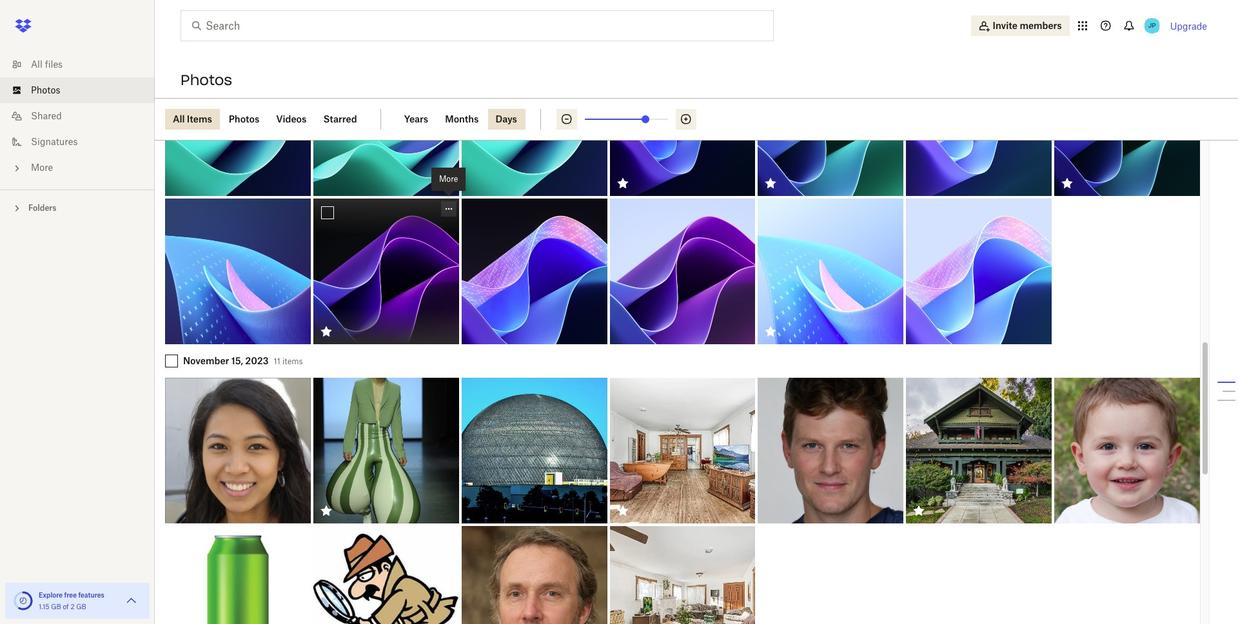 Task type: vqa. For each thing, say whether or not it's contained in the screenshot.
No deleted files found. Try adjusting your filters
no



Task type: describe. For each thing, give the bounding box(es) containing it.
shared
[[31, 110, 62, 121]]

2
[[71, 603, 75, 611]]

image - download (1).jpeg 11/15/2023, 5:19:03 pm image
[[758, 378, 904, 524]]

Search in folder "Dropbox" text field
[[206, 18, 747, 34]]

folders button
[[0, 198, 155, 217]]

days button
[[488, 109, 525, 130]]

image - the_sphere_at_the_venetian_resort_(53098837453).jpg 11/15/2023, 5:19:04 pm image
[[462, 378, 607, 524]]

jp button
[[1142, 15, 1163, 36]]

photos inside button
[[229, 114, 259, 124]]

2 gb from the left
[[76, 603, 86, 611]]

invite members button
[[971, 15, 1070, 36]]

starred
[[323, 114, 357, 124]]

years
[[404, 114, 428, 124]]

shared link
[[10, 103, 155, 129]]

of
[[63, 603, 69, 611]]

image - 08-green_blue_lm-4k.png 12/5/2023, 2:19:23 pm image
[[313, 51, 459, 196]]

all files
[[31, 59, 63, 70]]

all files link
[[10, 52, 155, 77]]

image - 05-blue_green_dm-4k.png 12/5/2023, 2:19:00 pm image
[[1055, 51, 1200, 196]]

image - 06-blue_purple_dm-4k.png 12/5/2023, 2:18:47 pm image
[[313, 199, 459, 344]]

videos button
[[268, 109, 314, 130]]

photos link
[[10, 77, 155, 103]]

videos
[[276, 114, 307, 124]]

photos inside "link"
[[31, 84, 60, 95]]

months button
[[437, 109, 487, 130]]

members
[[1020, 20, 1062, 31]]

image - 4570_university_ave____pierre_galant_1.0.jpg 11/15/2023, 5:19:03 pm image
[[906, 378, 1052, 524]]

november
[[183, 355, 229, 366]]

image - 05-blue_green_lm-4k.png 12/5/2023, 2:19:10 pm image
[[758, 51, 904, 196]]

upgrade
[[1170, 20, 1207, 31]]

starred button
[[316, 109, 365, 130]]

days
[[496, 114, 517, 124]]

dropbox image
[[10, 13, 36, 39]]

image - 1703238.jpg 11/15/2023, 5:19:03 pm image
[[313, 526, 459, 624]]

invite members
[[993, 20, 1062, 31]]

explore free features 1.15 gb of 2 gb
[[39, 591, 104, 611]]

image - inflatable-pants-today-inline-200227-5.webp 11/15/2023, 5:19:04 pm image
[[313, 378, 459, 524]]



Task type: locate. For each thing, give the bounding box(es) containing it.
0 vertical spatial all
[[31, 59, 42, 70]]

all
[[31, 59, 42, 70], [173, 114, 185, 124]]

image - istockphoto-610015062-612x612.jpg 11/15/2023, 5:19:03 pm image
[[165, 526, 311, 624]]

2 tab list from the left
[[396, 109, 541, 130]]

image - db165f6aaa73d95c9004256537e7037b-uncropped_scaled_within_1536_1152.webp 11/15/2023, 5:19:02 pm image
[[610, 526, 755, 624]]

1.15
[[39, 603, 49, 611]]

1 horizontal spatial gb
[[76, 603, 86, 611]]

photos right the items
[[229, 114, 259, 124]]

image - 01-wave_dm-4k.png 12/5/2023, 2:18:45 pm image
[[462, 199, 607, 344]]

photos up shared
[[31, 84, 60, 95]]

tab list
[[165, 109, 381, 130], [396, 109, 541, 130]]

signatures
[[31, 136, 78, 147]]

image - 07-green_blue_dm-4k.png 12/5/2023, 2:19:26 pm image
[[165, 51, 311, 196]]

image - 06-blue_purple_lm-4k.png 12/5/2023, 2:18:39 pm image
[[610, 199, 755, 344]]

None field
[[0, 0, 99, 14]]

1 vertical spatial all
[[173, 114, 185, 124]]

all left the items
[[173, 114, 185, 124]]

tab list containing years
[[396, 109, 541, 130]]

photos up the items
[[181, 71, 232, 89]]

0 horizontal spatial all
[[31, 59, 42, 70]]

photos button
[[221, 109, 267, 130]]

all inside list
[[31, 59, 42, 70]]

15,
[[231, 355, 243, 366]]

1 tab list from the left
[[165, 109, 381, 130]]

0 horizontal spatial tab list
[[165, 109, 381, 130]]

invite
[[993, 20, 1018, 31]]

1 horizontal spatial all
[[173, 114, 185, 124]]

image - 04-layers_lm-4k.png 12/5/2023, 2:18:36 pm image
[[758, 199, 904, 344]]

november 15, 2023 11 items
[[183, 355, 303, 366]]

Photo Zoom Slider range field
[[585, 119, 668, 120]]

photos
[[181, 71, 232, 89], [31, 84, 60, 95], [229, 114, 259, 124]]

gb
[[51, 603, 61, 611], [76, 603, 86, 611]]

1 gb from the left
[[51, 603, 61, 611]]

2023
[[245, 355, 269, 366]]

jp
[[1148, 21, 1156, 30]]

image - 52f9044b7e2655d26eb85c0b2abdc392-uncropped_scaled_within_1536_1152.webp 11/15/2023, 5:19:03 pm image
[[610, 378, 755, 524]]

1 horizontal spatial tab list
[[396, 109, 541, 130]]

more image
[[10, 162, 23, 175]]

items
[[187, 114, 212, 124]]

signatures link
[[10, 129, 155, 155]]

features
[[78, 591, 104, 599]]

all items
[[173, 114, 212, 124]]

free
[[64, 591, 77, 599]]

years button
[[396, 109, 436, 130]]

files
[[45, 59, 63, 70]]

image - screenshot 2023-10-19 at 9.45.56 am.png 11/15/2023, 5:19:05 pm image
[[165, 378, 311, 524]]

all items button
[[165, 109, 220, 130]]

0 horizontal spatial gb
[[51, 603, 61, 611]]

months
[[445, 114, 479, 124]]

folders
[[28, 203, 56, 213]]

all inside button
[[173, 114, 185, 124]]

quota usage element
[[13, 591, 34, 611]]

all left files
[[31, 59, 42, 70]]

all for all files
[[31, 59, 42, 70]]

all for all items
[[173, 114, 185, 124]]

list containing all files
[[0, 44, 155, 190]]

11
[[274, 357, 280, 366]]

gb left of at the left of the page
[[51, 603, 61, 611]]

image - download.jpeg 11/15/2023, 5:19:03 pm image
[[1055, 378, 1200, 524]]

photos list item
[[0, 77, 155, 103]]

more
[[31, 162, 53, 173]]

image - 04-layers_dm-4k.png 12/5/2023, 2:18:57 pm image
[[165, 199, 311, 344]]

image - screenshot 2023-11-13 at 10.51.08 am.png 11/15/2023, 5:19:03 pm image
[[462, 526, 607, 624]]

image - 02-wave_lm-4k.png 12/5/2023, 2:19:05 pm image
[[906, 51, 1052, 196]]

items
[[282, 357, 303, 366]]

tab list containing all items
[[165, 109, 381, 130]]

gb right 2
[[76, 603, 86, 611]]

image - 01-wave_lm-4k.png 12/5/2023, 2:18:27 pm image
[[906, 199, 1052, 344]]

explore
[[39, 591, 63, 599]]

list
[[0, 44, 155, 190]]

upgrade link
[[1170, 20, 1207, 31]]

image - 07-green_blue_lm-4k.png 12/5/2023, 2:19:16 pm image
[[462, 51, 607, 196]]

image - 02-wave_dm-4k.png 12/5/2023, 2:19:13 pm image
[[610, 51, 755, 196]]



